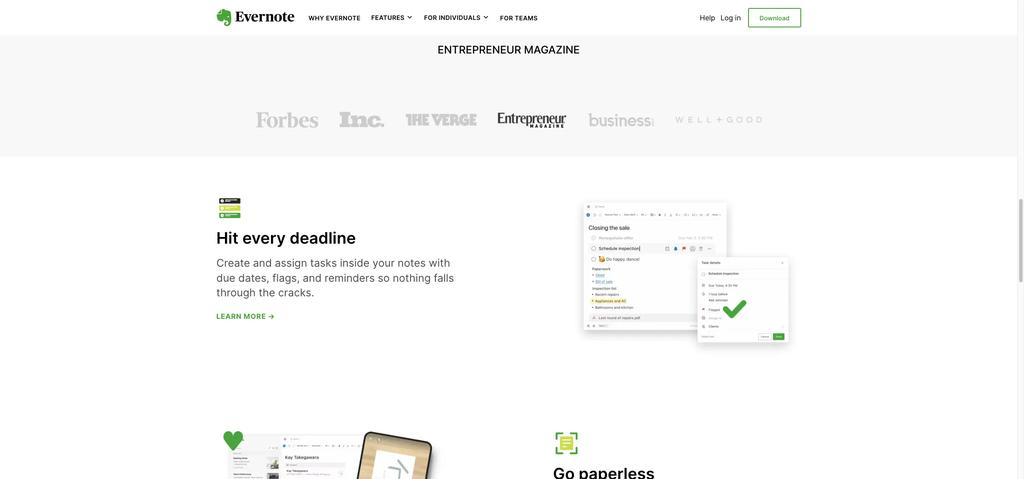 Task type: describe. For each thing, give the bounding box(es) containing it.
→
[[268, 312, 275, 321]]

learn
[[217, 312, 242, 321]]

inside
[[340, 257, 370, 270]]

flags,
[[273, 272, 300, 285]]

tasks icon image
[[217, 195, 243, 222]]

for for for individuals
[[424, 14, 437, 21]]

evernote
[[326, 14, 361, 22]]

for teams link
[[500, 13, 538, 22]]

well + good logo image
[[676, 112, 762, 128]]

notes
[[398, 257, 426, 270]]

forbes logo image
[[256, 112, 319, 128]]

dates,
[[238, 272, 270, 285]]

a phone showcasing the document scanning feature of evernote image
[[217, 424, 447, 480]]

business.com logo image
[[589, 112, 654, 128]]

every
[[243, 229, 286, 248]]

evernote ui showcasing the tasks feature image
[[571, 185, 802, 367]]

entrepreneur magazine
[[438, 43, 580, 56]]

help
[[700, 13, 716, 22]]

for teams
[[500, 14, 538, 22]]

why evernote link
[[309, 13, 361, 22]]

download link
[[748, 8, 802, 28]]

deadline
[[290, 229, 356, 248]]

log in link
[[721, 13, 741, 22]]

assign
[[275, 257, 307, 270]]



Task type: vqa. For each thing, say whether or not it's contained in the screenshot.
the Evernote within Evernote Personal works across all your devices. Your info is always at your fingertips so you can stay productive everywhere—even when you'
no



Task type: locate. For each thing, give the bounding box(es) containing it.
features
[[371, 14, 405, 21]]

why
[[309, 14, 324, 22]]

for left individuals
[[424, 14, 437, 21]]

the verge logo image
[[406, 112, 477, 128]]

download
[[760, 14, 790, 22]]

for left teams
[[500, 14, 513, 22]]

create
[[217, 257, 250, 270]]

learn more →
[[217, 312, 275, 321]]

and up the dates,
[[253, 257, 272, 270]]

create and assign tasks inside your notes with due dates, flags, and reminders so nothing falls through the cracks.
[[217, 257, 454, 300]]

more
[[244, 312, 266, 321]]

for for for teams
[[500, 14, 513, 22]]

features button
[[371, 13, 414, 22]]

with
[[429, 257, 450, 270]]

entrepreneur magazine logo image
[[498, 112, 567, 128]]

0 horizontal spatial and
[[253, 257, 272, 270]]

hit every deadline
[[217, 229, 356, 248]]

entrepreneur
[[438, 43, 522, 56]]

learn more → link
[[217, 312, 275, 321]]

through
[[217, 287, 256, 300]]

due
[[217, 272, 235, 285]]

inc logo image
[[340, 112, 385, 128]]

reminders
[[325, 272, 375, 285]]

cracks.
[[278, 287, 314, 300]]

magazine
[[524, 43, 580, 56]]

0 horizontal spatial for
[[424, 14, 437, 21]]

0 vertical spatial and
[[253, 257, 272, 270]]

your
[[373, 257, 395, 270]]

hit
[[217, 229, 239, 248]]

and
[[253, 257, 272, 270], [303, 272, 322, 285]]

so
[[378, 272, 390, 285]]

and down tasks
[[303, 272, 322, 285]]

the
[[259, 287, 275, 300]]

1 horizontal spatial and
[[303, 272, 322, 285]]

log
[[721, 13, 734, 22]]

teams
[[515, 14, 538, 22]]

evernote logo image
[[217, 9, 295, 27]]

log in
[[721, 13, 741, 22]]

why evernote
[[309, 14, 361, 22]]

in
[[736, 13, 741, 22]]

1 horizontal spatial for
[[500, 14, 513, 22]]

for individuals
[[424, 14, 481, 21]]

for individuals button
[[424, 13, 490, 22]]

nothing
[[393, 272, 431, 285]]

1 vertical spatial and
[[303, 272, 322, 285]]

for inside button
[[424, 14, 437, 21]]

for
[[424, 14, 437, 21], [500, 14, 513, 22]]

help link
[[700, 13, 716, 22]]

falls
[[434, 272, 454, 285]]

tasks
[[310, 257, 337, 270]]

document scanning icon image
[[553, 431, 580, 458]]

individuals
[[439, 14, 481, 21]]



